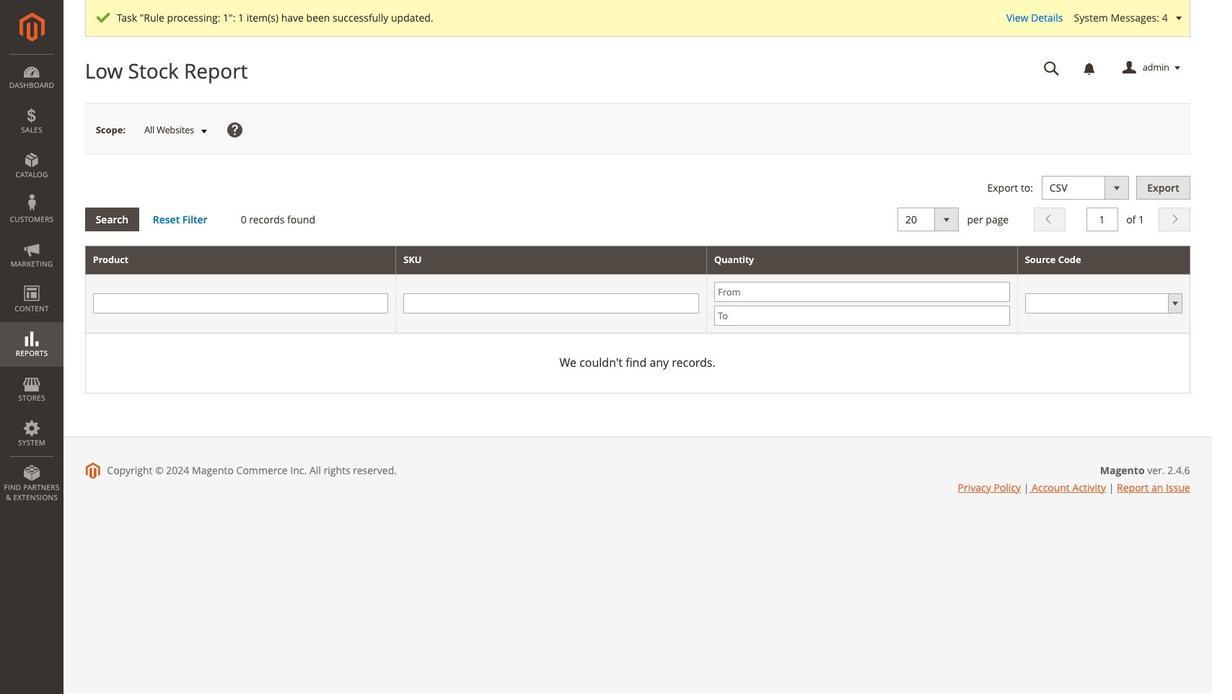 Task type: describe. For each thing, give the bounding box(es) containing it.
To text field
[[714, 306, 1010, 326]]

magento admin panel image
[[19, 12, 44, 42]]



Task type: locate. For each thing, give the bounding box(es) containing it.
None text field
[[1086, 208, 1118, 232], [404, 294, 699, 314], [1086, 208, 1118, 232], [404, 294, 699, 314]]

menu bar
[[0, 54, 64, 510]]

From text field
[[714, 282, 1010, 302]]

None text field
[[1034, 56, 1070, 81], [93, 294, 388, 314], [1034, 56, 1070, 81], [93, 294, 388, 314]]



